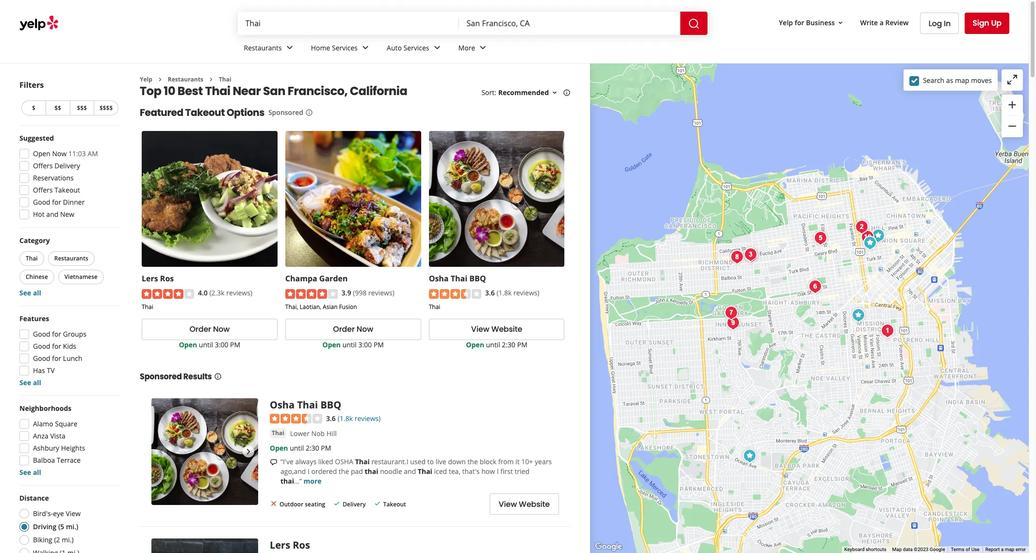 Task type: locate. For each thing, give the bounding box(es) containing it.
sponsored left results
[[140, 371, 182, 383]]

in
[[945, 18, 952, 29]]

None search field
[[238, 12, 710, 35]]

16 chevron right v2 image
[[156, 76, 164, 83], [207, 76, 215, 83]]

16 chevron right v2 image for restaurants
[[156, 76, 164, 83]]

16 info v2 image right results
[[214, 373, 222, 381]]

16 chevron right v2 image right yelp link
[[156, 76, 164, 83]]

24 chevron down v2 image inside more link
[[478, 42, 489, 54]]

view website link down 3.6 (1.8k reviews) at bottom
[[429, 319, 565, 340]]

thai right pad
[[365, 467, 379, 477]]

reviews) for champa garden
[[369, 289, 395, 298]]

business categories element
[[236, 35, 1010, 63]]

16 close v2 image
[[270, 500, 278, 508]]

see up distance
[[19, 468, 31, 477]]

takeout down best in the left of the page
[[185, 106, 225, 120]]

bbq
[[470, 274, 486, 284], [321, 399, 342, 412]]

lers ros link up 4 star rating image
[[142, 274, 174, 284]]

yelp for yelp link
[[140, 75, 152, 84]]

see all button down balboa
[[19, 468, 41, 477]]

view website down tried
[[499, 499, 550, 510]]

2 offers from the top
[[33, 186, 53, 195]]

good up has tv at the bottom
[[33, 354, 50, 363]]

16 info v2 image down 'francisco,'
[[305, 109, 313, 117]]

2 good from the top
[[33, 330, 50, 339]]

2 order now link from the left
[[285, 319, 421, 340]]

thai
[[219, 75, 232, 84], [205, 83, 231, 99], [26, 254, 38, 263], [451, 274, 468, 284], [142, 303, 153, 311], [429, 303, 441, 311], [297, 399, 318, 412], [272, 429, 284, 438], [355, 458, 370, 467], [418, 467, 433, 477]]

16 chevron down v2 image
[[551, 89, 559, 97]]

thai link
[[219, 75, 232, 84], [270, 429, 286, 439]]

1 order now from the left
[[190, 324, 230, 335]]

2 services from the left
[[404, 43, 430, 52]]

order now for lers ros
[[190, 324, 230, 335]]

0 vertical spatial see all
[[19, 288, 41, 298]]

write a review link
[[857, 14, 913, 31]]

iced
[[434, 467, 447, 477]]

restaurants for the topmost 'restaurants' link
[[244, 43, 282, 52]]

None field
[[246, 18, 451, 29], [467, 18, 673, 29]]

16 chevron right v2 image right best in the left of the page
[[207, 76, 215, 83]]

ordered
[[312, 467, 337, 477]]

3 see all button from the top
[[19, 468, 41, 477]]

pad
[[351, 467, 363, 477]]

2 16 chevron right v2 image from the left
[[207, 76, 215, 83]]

see all button down chinese button
[[19, 288, 41, 298]]

home services
[[311, 43, 358, 52]]

0 horizontal spatial osha
[[270, 399, 295, 412]]

2 open until 3:00 pm from the left
[[323, 340, 384, 350]]

a right the report
[[1002, 547, 1004, 553]]

1 horizontal spatial 24 chevron down v2 image
[[478, 42, 489, 54]]

good for good for lunch
[[33, 354, 50, 363]]

1 horizontal spatial now
[[213, 324, 230, 335]]

1 horizontal spatial restaurants link
[[236, 35, 303, 63]]

1 none field from the left
[[246, 18, 451, 29]]

services inside auto services link
[[404, 43, 430, 52]]

1 vertical spatial the
[[339, 467, 349, 477]]

asian
[[323, 303, 338, 311]]

restaurants up top 10 best thai near san francisco, california
[[244, 43, 282, 52]]

tv
[[47, 366, 55, 375]]

0 vertical spatial yelp
[[780, 18, 794, 27]]

order down 4.0
[[190, 324, 211, 335]]

marnee thai image
[[722, 303, 742, 323]]

0 horizontal spatial and
[[46, 210, 58, 219]]

sponsored results
[[140, 371, 212, 383]]

16 chevron down v2 image
[[838, 19, 845, 27]]

services right auto
[[404, 43, 430, 52]]

option group
[[17, 494, 120, 554]]

1 24 chevron down v2 image from the left
[[284, 42, 296, 54]]

24 chevron down v2 image right more
[[478, 42, 489, 54]]

1 vertical spatial offers
[[33, 186, 53, 195]]

open for lers
[[179, 340, 197, 350]]

takeout inside group
[[55, 186, 80, 195]]

dinner
[[63, 198, 85, 207]]

2 see all button from the top
[[19, 378, 41, 388]]

view right eye
[[66, 509, 81, 519]]

used
[[411, 458, 426, 467]]

open until 3:00 pm up results
[[179, 340, 240, 350]]

takeout right 16 checkmark v2 image
[[384, 501, 406, 509]]

3 good from the top
[[33, 342, 50, 351]]

1 vertical spatial 2:30
[[306, 444, 319, 453]]

0 horizontal spatial lers
[[142, 274, 158, 284]]

2 see all from the top
[[19, 378, 41, 388]]

2 order from the left
[[333, 324, 355, 335]]

1 vertical spatial all
[[33, 378, 41, 388]]

yelp for yelp for business
[[780, 18, 794, 27]]

see up neighborhoods in the bottom of the page
[[19, 378, 31, 388]]

all down chinese button
[[33, 288, 41, 298]]

view down 3.6 (1.8k reviews) at bottom
[[472, 324, 490, 335]]

house of thai image
[[859, 228, 878, 247]]

1 vertical spatial restaurants link
[[168, 75, 203, 84]]

view website down 3.6 (1.8k reviews) at bottom
[[472, 324, 523, 335]]

takeout up the 'dinner'
[[55, 186, 80, 195]]

lunch
[[63, 354, 82, 363]]

1 horizontal spatial 3.6
[[486, 289, 495, 298]]

sponsored for sponsored
[[269, 108, 304, 117]]

1 horizontal spatial delivery
[[343, 501, 366, 509]]

0 vertical spatial 3.6
[[486, 289, 495, 298]]

thai,
[[285, 303, 298, 311]]

delivery right 16 checkmark v2 icon
[[343, 501, 366, 509]]

view down 'first'
[[499, 499, 517, 510]]

more link
[[304, 477, 322, 486]]

1 open until 3:00 pm from the left
[[179, 340, 240, 350]]

all down "has"
[[33, 378, 41, 388]]

1 vertical spatial bbq
[[321, 399, 342, 412]]

see all down chinese button
[[19, 288, 41, 298]]

order now link down fusion
[[285, 319, 421, 340]]

0 horizontal spatial thai button
[[19, 252, 44, 266]]

chinese button
[[19, 270, 54, 285]]

24 chevron down v2 image
[[432, 42, 443, 54], [478, 42, 489, 54]]

1 vertical spatial map
[[1006, 547, 1015, 553]]

0 horizontal spatial 3.6
[[326, 414, 336, 423]]

1 order now link from the left
[[142, 319, 278, 340]]

see for alamo square
[[19, 468, 31, 477]]

3.9 star rating image
[[285, 289, 338, 299]]

2 order now from the left
[[333, 324, 374, 335]]

i left 'first'
[[497, 467, 499, 477]]

$$$$ button
[[94, 101, 119, 116]]

now for lers ros
[[213, 324, 230, 335]]

1 vertical spatial ros
[[293, 539, 310, 552]]

restaurant.i
[[372, 458, 409, 467]]

lers ros image
[[861, 233, 881, 253]]

hot
[[33, 210, 45, 219]]

Find text field
[[246, 18, 451, 29]]

nob
[[312, 429, 325, 439]]

0 vertical spatial offers
[[33, 161, 53, 170]]

1 see from the top
[[19, 288, 31, 298]]

services right the home
[[332, 43, 358, 52]]

a right write
[[880, 18, 884, 27]]

1 horizontal spatial map
[[1006, 547, 1015, 553]]

square
[[55, 420, 77, 429]]

1 3:00 from the left
[[215, 340, 228, 350]]

3 see from the top
[[19, 468, 31, 477]]

1 good from the top
[[33, 198, 50, 207]]

log in
[[929, 18, 952, 29]]

1 vertical spatial thai
[[281, 477, 294, 486]]

none field near
[[467, 18, 673, 29]]

for for dinner
[[52, 198, 61, 207]]

laotian,
[[300, 303, 322, 311]]

lers up 4 star rating image
[[142, 274, 158, 284]]

thai link left the near
[[219, 75, 232, 84]]

see all button for good for groups
[[19, 378, 41, 388]]

2 vertical spatial restaurants
[[54, 254, 88, 263]]

order now down fusion
[[333, 324, 374, 335]]

thai button left lower
[[270, 429, 286, 439]]

2 horizontal spatial restaurants
[[244, 43, 282, 52]]

delivery down open now 11:03 am
[[55, 161, 80, 170]]

website
[[492, 324, 523, 335], [519, 499, 550, 510]]

map
[[893, 547, 903, 553]]

balboa terrace
[[33, 456, 81, 465]]

see all down "has"
[[19, 378, 41, 388]]

offers up reservations
[[33, 161, 53, 170]]

1 i from the left
[[308, 467, 310, 477]]

16 info v2 image
[[305, 109, 313, 117], [214, 373, 222, 381]]

1 horizontal spatial open until 3:00 pm
[[323, 340, 384, 350]]

it
[[516, 458, 520, 467]]

1 vertical spatial lers
[[270, 539, 291, 552]]

2 none field from the left
[[467, 18, 673, 29]]

3.9
[[342, 289, 351, 298]]

order for lers ros
[[190, 324, 211, 335]]

0 horizontal spatial (1.8k
[[338, 414, 353, 423]]

order now link for garden
[[285, 319, 421, 340]]

0 horizontal spatial a
[[880, 18, 884, 27]]

$$$$
[[100, 104, 113, 112]]

takeout for offers
[[55, 186, 80, 195]]

liked
[[318, 458, 333, 467]]

map right as
[[956, 76, 970, 85]]

0 vertical spatial the
[[468, 458, 478, 467]]

and inside thai noodle and thai iced tea, that's how i first tried thai …" more
[[404, 467, 416, 477]]

1 horizontal spatial 3:00
[[359, 340, 372, 350]]

sponsored for sponsored results
[[140, 371, 182, 383]]

0 vertical spatial lers
[[142, 274, 158, 284]]

vietnamese
[[65, 273, 98, 281]]

now up offers delivery
[[52, 149, 67, 158]]

0 vertical spatial 3.6 star rating image
[[429, 289, 482, 299]]

for up good for lunch
[[52, 342, 61, 351]]

see all for alamo
[[19, 468, 41, 477]]

$$
[[55, 104, 61, 112]]

0 horizontal spatial 16 info v2 image
[[214, 373, 222, 381]]

2 24 chevron down v2 image from the left
[[478, 42, 489, 54]]

terms
[[952, 547, 965, 553]]

view website link down tried
[[490, 494, 560, 515]]

lers ros down outdoor
[[270, 539, 310, 552]]

for down good for kids
[[52, 354, 61, 363]]

3 all from the top
[[33, 468, 41, 477]]

2 all from the top
[[33, 378, 41, 388]]

thai noodle and thai iced tea, that's how i first tried thai …" more
[[281, 467, 530, 486]]

0 horizontal spatial 3.6 star rating image
[[270, 414, 322, 424]]

2 3:00 from the left
[[359, 340, 372, 350]]

francisco,
[[288, 83, 348, 99]]

0 vertical spatial delivery
[[55, 161, 80, 170]]

for down offers takeout
[[52, 198, 61, 207]]

open now 11:03 am
[[33, 149, 98, 158]]

ros up 4 star rating image
[[160, 274, 174, 284]]

website for the topmost view website link
[[492, 324, 523, 335]]

now down fusion
[[357, 324, 374, 335]]

balboa
[[33, 456, 55, 465]]

restaurants link right top
[[168, 75, 203, 84]]

restaurants up vietnamese
[[54, 254, 88, 263]]

offers for offers takeout
[[33, 186, 53, 195]]

thai button
[[19, 252, 44, 266], [270, 429, 286, 439]]

reviews) inside (1.8k reviews) link
[[355, 414, 381, 423]]

thai button down "category"
[[19, 252, 44, 266]]

1 vertical spatial osha thai bbq
[[270, 399, 342, 412]]

1 horizontal spatial the
[[468, 458, 478, 467]]

1 horizontal spatial order now link
[[285, 319, 421, 340]]

neighborhoods
[[19, 404, 72, 413]]

open until 3:00 pm down fusion
[[323, 340, 384, 350]]

3:00 for lers ros
[[215, 340, 228, 350]]

0 vertical spatial all
[[33, 288, 41, 298]]

muukata6395 thai charcoal bbq image
[[728, 247, 747, 267]]

0 horizontal spatial open until 3:00 pm
[[179, 340, 240, 350]]

outdoor
[[280, 501, 304, 509]]

0 vertical spatial open until 2:30 pm
[[466, 340, 528, 350]]

2 see from the top
[[19, 378, 31, 388]]

1 vertical spatial open until 2:30 pm
[[270, 444, 331, 453]]

see down chinese button
[[19, 288, 31, 298]]

24 chevron down v2 image for restaurants
[[284, 42, 296, 54]]

the down osha
[[339, 467, 349, 477]]

view website
[[472, 324, 523, 335], [499, 499, 550, 510]]

1 vertical spatial view website link
[[490, 494, 560, 515]]

1 horizontal spatial and
[[404, 467, 416, 477]]

3.6 for 3.6 (1.8k reviews)
[[486, 289, 495, 298]]

years
[[535, 458, 552, 467]]

1 vertical spatial view website
[[499, 499, 550, 510]]

1 horizontal spatial a
[[1002, 547, 1004, 553]]

24 chevron down v2 image left auto
[[360, 42, 372, 54]]

1 services from the left
[[332, 43, 358, 52]]

24 chevron down v2 image for more
[[478, 42, 489, 54]]

until
[[199, 340, 213, 350], [343, 340, 357, 350], [486, 340, 501, 350], [290, 444, 304, 453]]

good up good for lunch
[[33, 342, 50, 351]]

lers ros up 4 star rating image
[[142, 274, 174, 284]]

the up that's
[[468, 458, 478, 467]]

good down features at bottom left
[[33, 330, 50, 339]]

1 vertical spatial mi.)
[[62, 536, 74, 545]]

driving
[[33, 523, 56, 532]]

review
[[886, 18, 909, 27]]

(1.8k reviews)
[[338, 414, 381, 423]]

for inside button
[[795, 18, 805, 27]]

3 see all from the top
[[19, 468, 41, 477]]

3.6 for 3.6
[[326, 414, 336, 423]]

1 vertical spatial see
[[19, 378, 31, 388]]

0 vertical spatial osha
[[429, 274, 449, 284]]

bbq up 3.6 link
[[321, 399, 342, 412]]

0 vertical spatial lers ros link
[[142, 274, 174, 284]]

0 vertical spatial thai
[[365, 467, 379, 477]]

yelp left the business
[[780, 18, 794, 27]]

$ button
[[21, 101, 46, 116]]

2 i from the left
[[497, 467, 499, 477]]

1 horizontal spatial lers ros
[[270, 539, 310, 552]]

1 offers from the top
[[33, 161, 53, 170]]

1 16 chevron right v2 image from the left
[[156, 76, 164, 83]]

restaurants inside button
[[54, 254, 88, 263]]

1 order from the left
[[190, 324, 211, 335]]

1 horizontal spatial thai button
[[270, 429, 286, 439]]

thai, laotian, asian fusion
[[285, 303, 357, 311]]

pm for osha thai bbq
[[518, 340, 528, 350]]

best
[[178, 83, 203, 99]]

all for alamo square
[[33, 468, 41, 477]]

delivery
[[55, 161, 80, 170], [343, 501, 366, 509]]

1 horizontal spatial restaurants
[[168, 75, 203, 84]]

search image
[[688, 18, 700, 29]]

0 vertical spatial see
[[19, 288, 31, 298]]

1 vertical spatial takeout
[[55, 186, 80, 195]]

order now down 4.0
[[190, 324, 230, 335]]

services
[[332, 43, 358, 52], [404, 43, 430, 52]]

anza vista
[[33, 432, 65, 441]]

report
[[986, 547, 1001, 553]]

now down the 4.0 (2.3k reviews)
[[213, 324, 230, 335]]

and down used
[[404, 467, 416, 477]]

1 horizontal spatial osha thai bbq link
[[429, 274, 486, 284]]

$$$
[[77, 104, 87, 112]]

order now link down 4.0
[[142, 319, 278, 340]]

1 vertical spatial sponsored
[[140, 371, 182, 383]]

1 horizontal spatial thai
[[365, 467, 379, 477]]

google image
[[593, 541, 625, 554]]

1 horizontal spatial none field
[[467, 18, 673, 29]]

1 horizontal spatial 16 chevron right v2 image
[[207, 76, 215, 83]]

2 vertical spatial see all
[[19, 468, 41, 477]]

heights
[[61, 444, 85, 453]]

2 horizontal spatial now
[[357, 324, 374, 335]]

see all button for alamo square
[[19, 468, 41, 477]]

thai down ago,and
[[281, 477, 294, 486]]

0 vertical spatial thai link
[[219, 75, 232, 84]]

4 good from the top
[[33, 354, 50, 363]]

recommended button
[[499, 88, 559, 97]]

website down 3.6 (1.8k reviews) at bottom
[[492, 324, 523, 335]]

0 horizontal spatial lers ros
[[142, 274, 174, 284]]

1 see all from the top
[[19, 288, 41, 298]]

restaurants right top
[[168, 75, 203, 84]]

services inside the home services link
[[332, 43, 358, 52]]

24 chevron down v2 image right auto services
[[432, 42, 443, 54]]

mi.) for biking (2 mi.)
[[62, 536, 74, 545]]

osha thai bbq image
[[152, 399, 258, 505]]

for up good for kids
[[52, 330, 61, 339]]

0 horizontal spatial takeout
[[55, 186, 80, 195]]

has tv
[[33, 366, 55, 375]]

and inside group
[[46, 210, 58, 219]]

1 vertical spatial website
[[519, 499, 550, 510]]

and right hot
[[46, 210, 58, 219]]

0 vertical spatial sponsored
[[269, 108, 304, 117]]

see all button down "has"
[[19, 378, 41, 388]]

order down fusion
[[333, 324, 355, 335]]

group
[[1002, 95, 1024, 137], [17, 134, 120, 222], [17, 236, 120, 298], [17, 314, 120, 388], [17, 404, 120, 478]]

open until 3:00 pm
[[179, 340, 240, 350], [323, 340, 384, 350]]

bbq up 3.6 (1.8k reviews) at bottom
[[470, 274, 486, 284]]

for for kids
[[52, 342, 61, 351]]

restaurants link up top 10 best thai near san francisco, california
[[236, 35, 303, 63]]

pm
[[230, 340, 240, 350], [374, 340, 384, 350], [518, 340, 528, 350], [321, 444, 331, 453]]

(2
[[54, 536, 60, 545]]

i down always
[[308, 467, 310, 477]]

24 chevron down v2 image left the home
[[284, 42, 296, 54]]

0 horizontal spatial restaurants
[[54, 254, 88, 263]]

see all for good
[[19, 378, 41, 388]]

3.6 (1.8k reviews)
[[486, 289, 540, 298]]

restaurants inside business categories 'element'
[[244, 43, 282, 52]]

…"
[[294, 477, 302, 486]]

thai link left lower
[[270, 429, 286, 439]]

2:30
[[502, 340, 516, 350], [306, 444, 319, 453]]

lers down 16 close v2 icon
[[270, 539, 291, 552]]

24 chevron down v2 image for home services
[[360, 42, 372, 54]]

biking
[[33, 536, 52, 545]]

seating
[[305, 501, 326, 509]]

1 vertical spatial yelp
[[140, 75, 152, 84]]

0 horizontal spatial yelp
[[140, 75, 152, 84]]

1 24 chevron down v2 image from the left
[[432, 42, 443, 54]]

options
[[227, 106, 265, 120]]

1 horizontal spatial yelp
[[780, 18, 794, 27]]

thai inside group
[[26, 254, 38, 263]]

offers down reservations
[[33, 186, 53, 195]]

website down tried
[[519, 499, 550, 510]]

all down balboa
[[33, 468, 41, 477]]

0 horizontal spatial 24 chevron down v2 image
[[284, 42, 296, 54]]

map
[[956, 76, 970, 85], [1006, 547, 1015, 553]]

mi.) right (5
[[66, 523, 78, 532]]

0 horizontal spatial thai link
[[219, 75, 232, 84]]

offers
[[33, 161, 53, 170], [33, 186, 53, 195]]

osha
[[429, 274, 449, 284], [270, 399, 295, 412]]

khob khun thai cuisine & breakfast image
[[742, 246, 762, 266]]

lers ros link down outdoor
[[270, 539, 310, 552]]

good for good for dinner
[[33, 198, 50, 207]]

mi.) right '(2' on the bottom
[[62, 536, 74, 545]]

delivery inside group
[[55, 161, 80, 170]]

0 vertical spatial website
[[492, 324, 523, 335]]

website for the bottommost view website link
[[519, 499, 550, 510]]

2 vertical spatial takeout
[[384, 501, 406, 509]]

tried
[[515, 467, 530, 477]]

16 checkmark v2 image
[[333, 500, 341, 508]]

yelp inside button
[[780, 18, 794, 27]]

open for champa
[[323, 340, 341, 350]]

services for auto services
[[404, 43, 430, 52]]

1 vertical spatial and
[[404, 467, 416, 477]]

takeout for featured
[[185, 106, 225, 120]]

1 see all button from the top
[[19, 288, 41, 298]]

1 vertical spatial a
[[1002, 547, 1004, 553]]

ros down outdoor seating
[[293, 539, 310, 552]]

osha thai bbq
[[429, 274, 486, 284], [270, 399, 342, 412]]

keyboard
[[845, 547, 865, 553]]

see all down balboa
[[19, 468, 41, 477]]

lers
[[142, 274, 158, 284], [270, 539, 291, 552]]

alamo square
[[33, 420, 77, 429]]

now for champa garden
[[357, 324, 374, 335]]

map left error at the right of page
[[1006, 547, 1015, 553]]

data
[[904, 547, 913, 553]]

24 chevron down v2 image
[[284, 42, 296, 54], [360, 42, 372, 54]]

for left the business
[[795, 18, 805, 27]]

1 vertical spatial see all button
[[19, 378, 41, 388]]

yelp left '10' in the top of the page
[[140, 75, 152, 84]]

sponsored down "san" on the top of page
[[269, 108, 304, 117]]

1 vertical spatial 3.6
[[326, 414, 336, 423]]

0 vertical spatial mi.)
[[66, 523, 78, 532]]

zoom in image
[[1007, 99, 1019, 111]]

24 chevron down v2 image inside auto services link
[[432, 42, 443, 54]]

3.6 star rating image
[[429, 289, 482, 299], [270, 414, 322, 424]]

0 vertical spatial a
[[880, 18, 884, 27]]

1 vertical spatial thai button
[[270, 429, 286, 439]]

group containing category
[[17, 236, 120, 298]]

2 24 chevron down v2 image from the left
[[360, 42, 372, 54]]

eye
[[53, 509, 64, 519]]

0 horizontal spatial osha thai bbq
[[270, 399, 342, 412]]

24 chevron down v2 image inside the home services link
[[360, 42, 372, 54]]

good up hot
[[33, 198, 50, 207]]



Task type: vqa. For each thing, say whether or not it's contained in the screenshot.


Task type: describe. For each thing, give the bounding box(es) containing it.
0 vertical spatial view website
[[472, 324, 523, 335]]

0 vertical spatial view website link
[[429, 319, 565, 340]]

osha
[[335, 458, 354, 467]]

for for business
[[795, 18, 805, 27]]

lower
[[290, 429, 310, 439]]

1 horizontal spatial open until 2:30 pm
[[466, 340, 528, 350]]

16 speech v2 image
[[270, 459, 278, 467]]

terrace
[[57, 456, 81, 465]]

1 horizontal spatial ros
[[293, 539, 310, 552]]

champa garden image
[[741, 447, 760, 466]]

2 horizontal spatial takeout
[[384, 501, 406, 509]]

(998
[[353, 289, 367, 298]]

thai inside thai noodle and thai iced tea, that's how i first tried thai …" more
[[418, 467, 433, 477]]

yelp for business
[[780, 18, 836, 27]]

10
[[164, 83, 175, 99]]

pm for champa garden
[[374, 340, 384, 350]]

1 vertical spatial 16 info v2 image
[[214, 373, 222, 381]]

top
[[140, 83, 162, 99]]

more
[[459, 43, 476, 52]]

zoom out image
[[1007, 121, 1019, 132]]

terms of use link
[[952, 547, 980, 553]]

$$ button
[[46, 101, 70, 116]]

lers for rightmost lers ros link
[[270, 539, 291, 552]]

now inside group
[[52, 149, 67, 158]]

offers for offers delivery
[[33, 161, 53, 170]]

4 star rating image
[[142, 289, 194, 299]]

sweet lime thai cuisine image
[[812, 229, 831, 248]]

as
[[947, 76, 954, 85]]

krua thai image
[[849, 306, 869, 325]]

0 horizontal spatial view
[[66, 509, 81, 519]]

ashbury heights
[[33, 444, 85, 453]]

groups
[[63, 330, 86, 339]]

suggested
[[19, 134, 54, 143]]

report a map error
[[986, 547, 1027, 553]]

1 horizontal spatial (1.8k
[[497, 289, 512, 298]]

1 horizontal spatial view
[[472, 324, 490, 335]]

open inside group
[[33, 149, 50, 158]]

slideshow element
[[152, 399, 258, 505]]

featured
[[140, 106, 183, 120]]

map for error
[[1006, 547, 1015, 553]]

san
[[263, 83, 286, 99]]

good for good for kids
[[33, 342, 50, 351]]

see for good for groups
[[19, 378, 31, 388]]

0 horizontal spatial ros
[[160, 274, 174, 284]]

ashbury
[[33, 444, 59, 453]]

1 vertical spatial osha thai bbq link
[[270, 399, 342, 412]]

reviews) for osha thai bbq
[[514, 289, 540, 298]]

0 vertical spatial restaurants link
[[236, 35, 303, 63]]

auto services link
[[379, 35, 451, 63]]

always
[[295, 458, 317, 467]]

good for good for groups
[[33, 330, 50, 339]]

Near text field
[[467, 18, 673, 29]]

1 vertical spatial thai link
[[270, 429, 286, 439]]

log
[[929, 18, 943, 29]]

option group containing distance
[[17, 494, 120, 554]]

distance
[[19, 494, 49, 503]]

1 horizontal spatial osha thai bbq
[[429, 274, 486, 284]]

use
[[972, 547, 980, 553]]

0 horizontal spatial restaurants link
[[168, 75, 203, 84]]

group containing neighborhoods
[[17, 404, 120, 478]]

first
[[501, 467, 513, 477]]

open until 3:00 pm for lers ros
[[179, 340, 240, 350]]

3:00 for champa garden
[[359, 340, 372, 350]]

offers takeout
[[33, 186, 80, 195]]

1 all from the top
[[33, 288, 41, 298]]

services for home services
[[332, 43, 358, 52]]

order for champa garden
[[333, 324, 355, 335]]

i inside restaurant.i used to live down the block from it 10+ years ago,and i ordered the pad
[[308, 467, 310, 477]]

tea,
[[449, 467, 461, 477]]

noodle
[[380, 467, 402, 477]]

error
[[1016, 547, 1027, 553]]

vietnamese button
[[58, 270, 104, 285]]

"i've always liked osha thai
[[281, 458, 370, 467]]

good for dinner
[[33, 198, 85, 207]]

1 vertical spatial osha
[[270, 399, 295, 412]]

all for good for groups
[[33, 378, 41, 388]]

expand map image
[[1007, 74, 1019, 85]]

kothai republic image
[[724, 314, 744, 333]]

1 vertical spatial 3.6 star rating image
[[270, 414, 322, 424]]

(1.8k reviews) link
[[338, 413, 381, 424]]

11:03
[[69, 149, 86, 158]]

good for kids
[[33, 342, 76, 351]]

live
[[436, 458, 447, 467]]

am
[[88, 149, 98, 158]]

map for moves
[[956, 76, 970, 85]]

a for report
[[1002, 547, 1004, 553]]

featured takeout options
[[140, 106, 265, 120]]

0 horizontal spatial thai
[[281, 477, 294, 486]]

for for lunch
[[52, 354, 61, 363]]

how
[[482, 467, 495, 477]]

1 vertical spatial (1.8k
[[338, 414, 353, 423]]

google
[[930, 547, 946, 553]]

down
[[448, 458, 466, 467]]

(2.3k
[[210, 289, 225, 298]]

filters
[[19, 80, 44, 90]]

i inside thai noodle and thai iced tea, that's how i first tried thai …" more
[[497, 467, 499, 477]]

restaurants for the restaurants button
[[54, 254, 88, 263]]

none field "find"
[[246, 18, 451, 29]]

previous image
[[155, 446, 167, 458]]

0 vertical spatial osha thai bbq link
[[429, 274, 486, 284]]

more link
[[451, 35, 497, 63]]

good for groups
[[33, 330, 86, 339]]

0 horizontal spatial the
[[339, 467, 349, 477]]

0 horizontal spatial 2:30
[[306, 444, 319, 453]]

sign up link
[[966, 13, 1010, 34]]

vista
[[50, 432, 65, 441]]

osha thai bbq image
[[869, 226, 889, 246]]

search
[[924, 76, 945, 85]]

reservations
[[33, 173, 74, 183]]

farmhouse kitchen thai cuisine image
[[879, 321, 898, 341]]

bird's-eye view
[[33, 509, 81, 519]]

4.0 (2.3k reviews)
[[198, 289, 253, 298]]

next image
[[243, 446, 254, 458]]

open for osha
[[466, 340, 485, 350]]

new
[[60, 210, 74, 219]]

garden
[[320, 274, 348, 284]]

champa garden link
[[285, 274, 348, 284]]

driving (5 mi.)
[[33, 523, 78, 532]]

ben thai cafe image
[[853, 217, 872, 237]]

mi.) for driving (5 mi.)
[[66, 523, 78, 532]]

auto services
[[387, 43, 430, 52]]

open until 3:00 pm for champa garden
[[323, 340, 384, 350]]

a for write
[[880, 18, 884, 27]]

moves
[[972, 76, 993, 85]]

0 vertical spatial thai button
[[19, 252, 44, 266]]

$$$ button
[[70, 101, 94, 116]]

16 chevron right v2 image for thai
[[207, 76, 215, 83]]

for for groups
[[52, 330, 61, 339]]

2 horizontal spatial view
[[499, 499, 517, 510]]

16 info v2 image
[[563, 89, 571, 97]]

1 horizontal spatial osha
[[429, 274, 449, 284]]

pm for lers ros
[[230, 340, 240, 350]]

category
[[19, 236, 50, 245]]

biking (2 mi.)
[[33, 536, 74, 545]]

that's
[[463, 467, 480, 477]]

write
[[861, 18, 879, 27]]

map region
[[582, 0, 1037, 554]]

until for osha thai bbq
[[486, 340, 501, 350]]

group containing features
[[17, 314, 120, 388]]

write a review
[[861, 18, 909, 27]]

order now for champa garden
[[333, 324, 374, 335]]

outdoor seating
[[280, 501, 326, 509]]

0 vertical spatial lers ros
[[142, 274, 174, 284]]

has
[[33, 366, 45, 375]]

search as map moves
[[924, 76, 993, 85]]

lower nob hill
[[290, 429, 337, 439]]

lers for lers ros link to the top
[[142, 274, 158, 284]]

24 chevron down v2 image for auto services
[[432, 42, 443, 54]]

home services link
[[303, 35, 379, 63]]

mangrove kitchen image
[[806, 277, 826, 297]]

map data ©2023 google
[[893, 547, 946, 553]]

until for lers ros
[[199, 340, 213, 350]]

block
[[480, 458, 497, 467]]

order now link for ros
[[142, 319, 278, 340]]

0 horizontal spatial bbq
[[321, 399, 342, 412]]

1 horizontal spatial lers ros link
[[270, 539, 310, 552]]

champa garden
[[285, 274, 348, 284]]

until for champa garden
[[343, 340, 357, 350]]

group containing suggested
[[17, 134, 120, 222]]

3.9 (998 reviews)
[[342, 289, 395, 298]]

of
[[966, 547, 971, 553]]

yelp for business button
[[776, 14, 849, 31]]

0 vertical spatial 16 info v2 image
[[305, 109, 313, 117]]

0 vertical spatial bbq
[[470, 274, 486, 284]]

1 horizontal spatial 2:30
[[502, 340, 516, 350]]

anza
[[33, 432, 48, 441]]

oraan thai eatery image
[[742, 245, 761, 264]]

reviews) for lers ros
[[226, 289, 253, 298]]

16 checkmark v2 image
[[374, 500, 382, 508]]



